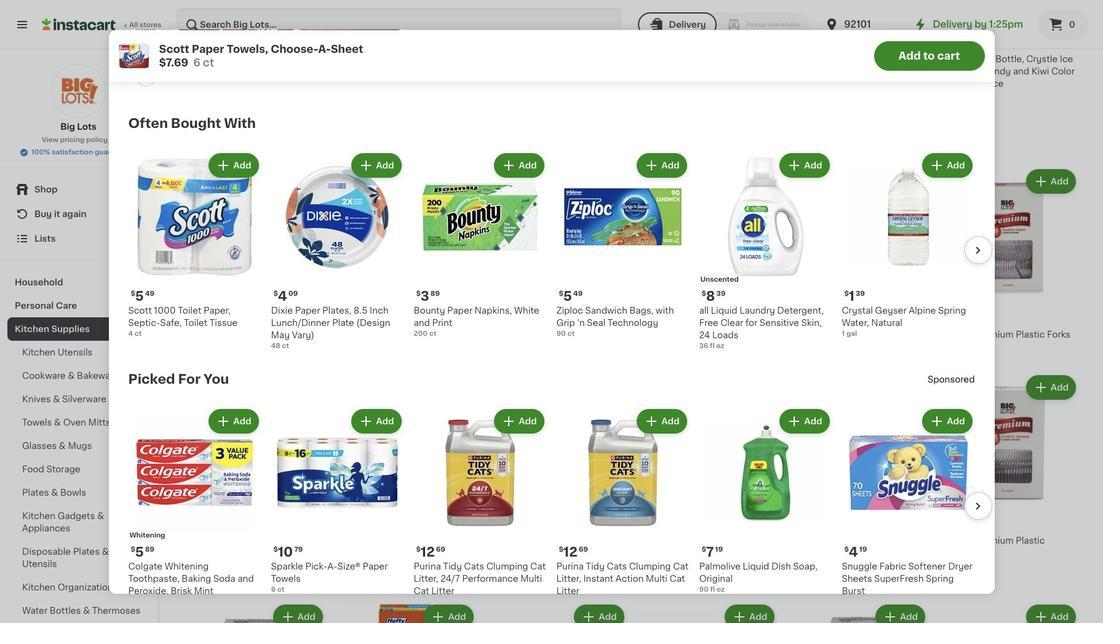 Task type: vqa. For each thing, say whether or not it's contained in the screenshot.
the Banana
no



Task type: locate. For each thing, give the bounding box(es) containing it.
1 horizontal spatial 90
[[699, 586, 709, 593]]

3 up bounty
[[421, 290, 429, 303]]

1 vertical spatial utensils
[[22, 560, 57, 569]]

with right bought
[[224, 117, 256, 130]]

1 $ 12 69 from the left
[[416, 546, 445, 559]]

ct right the 30
[[798, 561, 805, 567]]

1 horizontal spatial utensils
[[58, 348, 93, 357]]

clumping for action
[[629, 562, 671, 571]]

food storage
[[22, 465, 80, 474]]

1 reusable from the left
[[422, 537, 463, 545]]

utensils down kitchen supplies link
[[58, 348, 93, 357]]

0 vertical spatial 6
[[192, 38, 200, 51]]

2 multi from the left
[[646, 575, 668, 583]]

add button for crystal geyser alpine spring water, natural
[[924, 154, 971, 177]]

79 inside $ 10 79
[[294, 546, 303, 553]]

tidy for instant
[[586, 562, 605, 571]]

all left stores
[[129, 22, 138, 28]]

90 inside the 'palmolive liquid dish soap, original 90 fl oz'
[[699, 586, 709, 593]]

0 vertical spatial cups
[[210, 343, 233, 351]]

reusable inside ziploc endurables™ reusable silicone pouch, large pouch, 1/2 gallon
[[422, 537, 463, 545]]

ct down grip
[[568, 330, 575, 337]]

3 for big lots 18 ounce red plastic party cups
[[192, 314, 200, 327]]

$ for palmolive liquid dish soap, original
[[702, 546, 706, 553]]

ziploc inside ziploc endurables™ reusable silicone pouch, medium pouch, 2 cups 16 oz
[[486, 537, 513, 545]]

multi right performance
[[521, 575, 542, 583]]

vary) right red
[[292, 331, 314, 340]]

purina down large
[[414, 562, 441, 571]]

None search field
[[176, 7, 622, 42]]

reusable
[[422, 537, 463, 545], [573, 537, 614, 545]]

1 tidy from the left
[[443, 562, 462, 571]]

add button for big lots 18 ounce red plastic party cups
[[274, 171, 322, 193]]

$ inside $ 2 79
[[639, 315, 644, 321]]

1 horizontal spatial tidy
[[586, 562, 605, 571]]

spring inside snuggle fabric softener dryer sheets superfresh spring burst
[[926, 575, 954, 583]]

1 vertical spatial 6
[[193, 57, 200, 67]]

$ for big lots premium plastic forks
[[940, 315, 945, 321]]

$ inside $ 3 59
[[187, 315, 192, 321]]

dixie paper plates, 8.5 inch lunch/dinner plate (design may vary) 48 ct up mint
[[185, 537, 325, 580]]

$ inside $ 12 09
[[488, 521, 493, 527]]

0 horizontal spatial 48
[[185, 573, 194, 580]]

spring down softener
[[926, 575, 954, 583]]

1 horizontal spatial inch
[[370, 306, 389, 315]]

2 $ 12 69 from the left
[[559, 546, 588, 559]]

49
[[352, 39, 362, 46], [145, 290, 155, 297], [573, 290, 583, 297]]

clumping up performance
[[487, 562, 528, 571]]

scott up $7.69
[[159, 44, 189, 54]]

big inside big lots breezy blossoms print paper bowls
[[486, 331, 500, 339]]

delivery inside "link"
[[933, 20, 973, 29]]

$ for bounty paper napkins, white and print
[[416, 290, 421, 297]]

2 59 from the top
[[201, 315, 211, 321]]

litter inside purina tidy cats clumping cat litter, instant action multi cat litter
[[557, 587, 580, 596]]

bags,
[[630, 306, 654, 315]]

$ 3 29
[[488, 314, 512, 327]]

0 horizontal spatial liquid
[[711, 306, 738, 315]]

litter, down medium
[[557, 575, 581, 583]]

cups inside the big lots 18 ounce red plastic party cups
[[210, 343, 233, 351]]

ziploc inside ziploc sandwich bags, with grip 'n seal technology 90 ct
[[557, 306, 583, 315]]

0 horizontal spatial 7
[[706, 546, 714, 559]]

4 inside scott 1000 toilet paper, septic-safe, toilet tissue 4 ct
[[128, 330, 133, 337]]

party down water,
[[828, 331, 851, 339]]

add button for big lots premium plastic spoons
[[1028, 377, 1075, 399]]

0 horizontal spatial 100%
[[31, 149, 50, 156]]

0 vertical spatial water
[[968, 55, 994, 63]]

1 vertical spatial guarantee
[[95, 149, 130, 156]]

1 horizontal spatial 19
[[860, 546, 867, 553]]

big for $ 4 39
[[938, 331, 952, 339]]

original
[[699, 575, 733, 583]]

2 vertical spatial 8
[[271, 586, 276, 593]]

lots inside big lots breezy blossoms print paper bowls
[[502, 331, 521, 339]]

1 19 from the left
[[715, 546, 723, 553]]

guarantee inside button
[[95, 149, 130, 156]]

ounce left red
[[234, 331, 263, 339]]

19 inside $ 7 19
[[715, 546, 723, 553]]

it
[[54, 210, 60, 218]]

09 inside $ 12 09
[[508, 521, 518, 527]]

cats inside purina tidy cats clumping cat litter, 24/7 performance multi cat litter
[[464, 562, 484, 571]]

2 horizontal spatial 8
[[794, 314, 803, 327]]

2 tidy from the left
[[586, 562, 605, 571]]

1 vertical spatial 8.5
[[267, 537, 281, 545]]

sponsored badge image for 12
[[486, 582, 523, 590]]

48 down spoons
[[938, 561, 947, 567]]

& right gadgets
[[97, 512, 104, 521]]

$ inside $ 5 89
[[131, 546, 135, 553]]

a-
[[318, 44, 331, 54], [327, 562, 338, 571]]

0 vertical spatial and
[[1013, 67, 1030, 76]]

ziploc endurables™ reusable silicone pouch, large pouch, 1/2 gallon
[[335, 537, 474, 570]]

8.5
[[354, 306, 368, 315], [267, 537, 281, 545]]

dixie down $ 4 09
[[271, 306, 293, 315]]

$ 12 69 for purina tidy cats clumping cat litter, instant action multi cat litter
[[559, 546, 588, 559]]

0 vertical spatial plate
[[332, 319, 354, 327]]

paper down $ 4 09
[[295, 306, 320, 315]]

tidy inside purina tidy cats clumping cat litter, instant action multi cat litter
[[586, 562, 605, 571]]

1 vertical spatial with
[[224, 117, 256, 130]]

choose-
[[271, 44, 318, 54]]

$ for snuggle fabric softener dryer sheets superfresh spring burst
[[845, 546, 849, 553]]

fl right 36
[[710, 343, 715, 350]]

$ 5 89
[[131, 546, 154, 559]]

1 horizontal spatial silicone
[[486, 549, 520, 558]]

big lots
[[60, 122, 97, 131]]

1 horizontal spatial purina
[[557, 562, 584, 571]]

& up knives & silverware
[[68, 372, 75, 380]]

0 vertical spatial fl
[[710, 343, 715, 350]]

inch
[[370, 306, 389, 315], [283, 537, 302, 545]]

oz down wash,16
[[947, 91, 955, 98]]

ounce inside sterilite 1-gallon blue pitcher with four 20-ounce tumblers
[[243, 67, 272, 76]]

clumping inside purina tidy cats clumping cat litter, 24/7 performance multi cat litter
[[487, 562, 528, 571]]

add button for big lots premium plastic forks
[[1028, 171, 1075, 193]]

add button
[[210, 154, 258, 177], [353, 154, 400, 177], [496, 154, 543, 177], [638, 154, 686, 177], [781, 154, 829, 177], [924, 154, 971, 177], [274, 171, 322, 193], [425, 171, 472, 193], [576, 171, 623, 193], [726, 171, 774, 193], [877, 171, 924, 193], [1028, 171, 1075, 193], [1028, 377, 1075, 399], [210, 410, 258, 433], [353, 410, 400, 433], [496, 410, 543, 433], [638, 410, 686, 433], [781, 410, 829, 433], [924, 410, 971, 433], [274, 606, 322, 623], [425, 606, 472, 623], [576, 606, 623, 623], [726, 606, 774, 623], [877, 606, 924, 623], [1028, 606, 1075, 623]]

0 vertical spatial 90
[[557, 330, 566, 337]]

product group
[[637, 0, 777, 99], [128, 151, 261, 339], [271, 151, 404, 351], [414, 151, 547, 339], [557, 151, 690, 339], [699, 151, 832, 351], [842, 151, 975, 339], [185, 167, 325, 363], [335, 167, 476, 363], [486, 167, 627, 363], [637, 167, 777, 351], [787, 167, 928, 363], [938, 167, 1079, 351], [335, 373, 476, 593], [486, 373, 627, 593], [637, 373, 777, 568], [938, 373, 1079, 569], [128, 407, 261, 607], [271, 407, 404, 595], [414, 407, 547, 607], [557, 407, 690, 607], [699, 407, 832, 595], [842, 407, 975, 607], [185, 602, 325, 623], [335, 602, 476, 623], [486, 602, 627, 623], [637, 602, 777, 623], [787, 602, 928, 623], [938, 602, 1079, 623]]

100%
[[782, 30, 806, 39], [31, 149, 50, 156]]

5
[[342, 38, 351, 51], [135, 290, 144, 303], [564, 290, 572, 303], [135, 546, 144, 559]]

may
[[271, 331, 290, 340], [306, 549, 325, 558]]

& right knives
[[53, 395, 60, 404]]

1 horizontal spatial litter,
[[557, 575, 581, 583]]

big lots link
[[51, 64, 106, 133]]

water left bottles
[[22, 607, 48, 615]]

0 horizontal spatial and
[[238, 575, 254, 583]]

1 silicone from the left
[[335, 549, 369, 558]]

lots down tissue
[[201, 331, 220, 339]]

dixie paper plates, 8.5 inch lunch/dinner plate (design may vary) 48 ct down $ 4 09
[[271, 306, 390, 350]]

big inside the big lots 18 ounce red plastic party cups
[[185, 331, 199, 339]]

sponsored badge image up action
[[637, 558, 674, 565]]

ct inside scott 1000 toilet paper, septic-safe, toilet tissue 4 ct
[[135, 330, 142, 337]]

2 up performance
[[486, 561, 491, 570]]

plates
[[22, 489, 49, 497], [73, 548, 100, 556]]

0 vertical spatial dixie
[[271, 306, 293, 315]]

29
[[503, 315, 512, 321]]

alpine
[[909, 306, 936, 315]]

food storage link
[[7, 458, 150, 481]]

add button for dixie paper plates, 8.5 inch lunch/dinner plate (design may vary)
[[353, 154, 400, 177]]

scott for scott 1000 toilet paper, septic-safe, toilet tissue 4 ct
[[128, 306, 152, 315]]

$ 5 49 right choose-
[[338, 38, 362, 51]]

1 horizontal spatial multi
[[646, 575, 668, 583]]

print down seal
[[600, 331, 620, 339]]

0 horizontal spatial forks
[[717, 331, 740, 339]]

0 horizontal spatial purina
[[414, 562, 441, 571]]

100% inside button
[[31, 149, 50, 156]]

endurables™
[[364, 537, 420, 545], [515, 537, 571, 545]]

clumping inside purina tidy cats clumping cat litter, instant action multi cat litter
[[629, 562, 671, 571]]

1 cats from the left
[[464, 562, 484, 571]]

with inside sterilite 1-gallon blue pitcher with four 20-ounce tumblers
[[185, 67, 204, 76]]

$ for dixie paper plates, 8.5 inch lunch/dinner plate (design may vary)
[[274, 290, 278, 297]]

0 vertical spatial 59
[[202, 39, 211, 46]]

product group containing 1
[[842, 151, 975, 339]]

ct down the septic-
[[135, 330, 142, 337]]

0 vertical spatial bowls
[[513, 343, 539, 351]]

scott 1000 toilet paper, septic-safe, toilet tissue 4 ct
[[128, 306, 238, 337]]

pouch,
[[372, 549, 401, 558], [430, 549, 460, 558], [522, 549, 552, 558], [592, 549, 621, 558]]

48 inside item carousel region
[[271, 343, 280, 350]]

premium for 10
[[373, 331, 411, 339]]

0 vertical spatial sponsored badge image
[[637, 88, 674, 95]]

silicone inside ziploc endurables™ reusable silicone pouch, medium pouch, 2 cups 16 oz
[[486, 549, 520, 558]]

1 vertical spatial 7
[[706, 546, 714, 559]]

add button for ziploc sandwich bags, with grip 'n seal technology
[[638, 154, 686, 177]]

litter for instant
[[557, 587, 580, 596]]

0 vertical spatial blue
[[258, 55, 277, 63]]

gallon down towels,
[[228, 55, 255, 63]]

36
[[699, 343, 708, 350]]

18 down the lots! at right
[[821, 343, 830, 351]]

oz inside ziploc endurables™ reusable silicone pouch, medium pouch, 2 cups 16 oz
[[495, 573, 503, 580]]

laundry
[[740, 306, 775, 315]]

16
[[938, 91, 945, 98], [486, 573, 493, 580]]

1 litter, from the left
[[414, 575, 439, 583]]

plate
[[332, 319, 354, 327], [246, 549, 268, 558]]

plate inside item carousel region
[[332, 319, 354, 327]]

all for all items
[[185, 118, 202, 131]]

item carousel region containing 6
[[185, 0, 1096, 108]]

59 for 3
[[201, 315, 211, 321]]

1 multi from the left
[[521, 575, 542, 583]]

0 vertical spatial a-
[[318, 44, 331, 54]]

6
[[192, 38, 200, 51], [193, 57, 200, 67]]

1 horizontal spatial scott
[[159, 44, 189, 54]]

500 ml button
[[637, 0, 777, 87]]

blue right -
[[888, 67, 907, 76]]

enlarge paper towel scott paper towels, choose-a-sheet angle_top (opens in a new tab) image
[[134, 27, 157, 49]]

4 for snuggle fabric softener dryer sheets superfresh spring burst
[[849, 546, 858, 559]]

paper down $ 3 29
[[486, 343, 511, 351]]

39 for all liquid laundry detergent, free clear for sensitive skin, 24 loads
[[717, 290, 726, 297]]

1 vertical spatial 1
[[842, 330, 845, 337]]

0 vertical spatial all
[[129, 22, 138, 28]]

19 for 7
[[715, 546, 723, 553]]

2 silicone from the left
[[486, 549, 520, 558]]

blue inside sterilite 1-gallon blue pitcher with four 20-ounce tumblers
[[258, 55, 277, 63]]

89 inside $ 5 89
[[145, 546, 154, 553]]

3 left paper,
[[192, 314, 200, 327]]

2 19 from the left
[[860, 546, 867, 553]]

16 right 24/7
[[486, 573, 493, 580]]

$ 12 69 up instant
[[559, 546, 588, 559]]

with
[[185, 67, 204, 76], [224, 117, 256, 130]]

10 inside item carousel region
[[278, 546, 293, 559]]

0 horizontal spatial (design
[[270, 549, 304, 558]]

plates,
[[322, 306, 352, 315], [236, 537, 265, 545]]

lunch/dinner up red
[[271, 319, 330, 327]]

ct inside big lots premium plastic spoons 48 ct
[[949, 561, 956, 567]]

1 left gal
[[842, 330, 845, 337]]

5 right choose-
[[342, 38, 351, 51]]

litter, for instant
[[557, 575, 581, 583]]

12 for purina tidy cats clumping cat litter, instant action multi cat litter
[[564, 546, 578, 559]]

instant
[[584, 575, 614, 583]]

99
[[358, 315, 368, 321]]

$ inside $ 6 59
[[187, 39, 192, 46]]

ziploc up grip
[[557, 306, 583, 315]]

$ for colgate whitening toothpaste, baking soda and peroxide, brisk mint
[[131, 546, 135, 553]]

add button for scott 1000 toilet paper, septic-safe, toilet tissue
[[210, 154, 258, 177]]

add for palmolive liquid dish soap, original
[[804, 417, 822, 426]]

2 purina from the left
[[557, 562, 584, 571]]

item carousel region
[[185, 0, 1096, 108], [111, 146, 992, 367], [111, 402, 992, 623]]

bowls down breezy
[[513, 343, 539, 351]]

1 vertical spatial satisfaction
[[52, 149, 93, 156]]

1 clumping from the left
[[487, 562, 528, 571]]

kitchen inside kitchen gadgets & appliances
[[22, 512, 55, 521]]

ounce down scott paper towels, choose-a-sheet $7.69 6 ct at the top
[[243, 67, 272, 76]]

0 vertical spatial spring
[[938, 306, 966, 315]]

add for colgate whitening toothpaste, baking soda and peroxide, brisk mint
[[233, 417, 251, 426]]

8
[[706, 290, 715, 303], [794, 314, 803, 327], [271, 586, 276, 593]]

$ inside $ 8 79
[[790, 315, 794, 321]]

100% down view
[[31, 149, 50, 156]]

3 pouch, from the left
[[522, 549, 552, 558]]

supplies
[[51, 325, 90, 334]]

add for big lots 18 ounce red plastic party cups
[[298, 177, 316, 186]]

add to cart
[[899, 50, 960, 60]]

toilet
[[178, 306, 201, 315], [184, 319, 207, 327]]

1 vertical spatial print
[[600, 331, 620, 339]]

delivery for delivery by 1:25pm
[[933, 20, 973, 29]]

40
[[787, 79, 797, 86]]

add button for big lots! party cups, everyday, plastic, 18 ounce
[[877, 171, 924, 193]]

endurables™ inside ziploc endurables™ reusable silicone pouch, large pouch, 1/2 gallon
[[364, 537, 420, 545]]

sponsored badge image
[[637, 88, 674, 95], [637, 558, 674, 565], [486, 582, 523, 590]]

ounce inside the big lots 18 ounce red plastic party cups
[[234, 331, 263, 339]]

79 up the lots! at right
[[804, 315, 813, 321]]

ziploc down $ 12 09
[[486, 537, 513, 545]]

delivery button
[[638, 12, 717, 37]]

0 vertical spatial 89
[[431, 290, 440, 297]]

add to cart button
[[874, 41, 985, 70]]

1 litter from the left
[[431, 587, 454, 596]]

19 inside the $ 4 19
[[860, 546, 867, 553]]

add inside button
[[899, 50, 921, 60]]

bowls up gadgets
[[60, 489, 86, 497]]

lots for $ 10 99
[[352, 331, 370, 339]]

12 for purina tidy cats clumping cat litter, 24/7 performance multi cat litter
[[421, 546, 435, 559]]

12 for ziploc endurables™ reusable silicone pouch, medium pouch, 2 cups
[[493, 520, 507, 533]]

2 vertical spatial with
[[656, 306, 674, 315]]

reusable up medium
[[573, 537, 614, 545]]

4 pouch, from the left
[[592, 549, 621, 558]]

inch right 99
[[370, 306, 389, 315]]

1 up 'crystal'
[[849, 290, 855, 303]]

1 horizontal spatial all
[[185, 118, 202, 131]]

$ 3 89 up bounty
[[416, 290, 440, 303]]

2 horizontal spatial 49
[[573, 290, 583, 297]]

69 right large
[[436, 546, 445, 553]]

rock
[[958, 67, 980, 76]]

100% for 100% satisfaction guarantee
[[31, 149, 50, 156]]

product group containing 2
[[637, 167, 777, 351]]

6 up sterilite
[[192, 38, 200, 51]]

utensils down disposable
[[22, 560, 57, 569]]

all for all stores
[[129, 22, 138, 28]]

0 vertical spatial with
[[834, 42, 853, 51]]

with down 100% satisfaction guarantee link
[[834, 42, 853, 51]]

action
[[616, 575, 644, 583]]

39 inside '$ 8 39'
[[717, 290, 726, 297]]

0 horizontal spatial 90
[[557, 330, 566, 337]]

with inside 100% satisfaction guarantee place your order with peace of mind.
[[834, 42, 853, 51]]

1 horizontal spatial gallon
[[335, 561, 363, 570]]

purina inside purina tidy cats clumping cat litter, 24/7 performance multi cat litter
[[414, 562, 441, 571]]

wash,16
[[938, 79, 973, 88]]

paper inside scott paper towels, choose-a-sheet $7.69 6 ct
[[192, 44, 224, 54]]

add for purina tidy cats clumping cat litter, 24/7 performance multi cat litter
[[519, 417, 537, 426]]

18
[[222, 331, 231, 339], [821, 343, 830, 351]]

0 horizontal spatial plate
[[246, 549, 268, 558]]

stainless
[[787, 67, 826, 76]]

toilet down paper,
[[184, 319, 207, 327]]

kitchen for kitchen utensils
[[22, 348, 55, 357]]

add button for purina tidy cats clumping cat litter, instant action multi cat litter
[[638, 410, 686, 433]]

1 horizontal spatial $ 3 89
[[790, 520, 813, 533]]

lots up nsored
[[954, 331, 973, 339]]

0 vertical spatial 09
[[288, 290, 298, 297]]

1 vertical spatial all
[[185, 118, 202, 131]]

0 horizontal spatial with
[[656, 306, 674, 315]]

scott inside scott 1000 toilet paper, septic-safe, toilet tissue 4 ct
[[128, 306, 152, 315]]

towels down knives
[[22, 418, 52, 427]]

$ 5 49 up 1000
[[131, 290, 155, 303]]

paper up sterilite
[[192, 44, 224, 54]]

scott inside scott paper towels, choose-a-sheet $7.69 6 ct
[[159, 44, 189, 54]]

2 clumping from the left
[[629, 562, 671, 571]]

kitchen organization link
[[7, 576, 150, 599]]

sponsored badge image for 4
[[637, 558, 674, 565]]

assorted
[[413, 331, 453, 339]]

premium
[[373, 331, 411, 339], [975, 331, 1014, 339], [975, 537, 1014, 545]]

2 cats from the left
[[607, 562, 627, 571]]

69 for bubba water bottle, crystle ice with rock candy and kiwi color wash,16 ounce
[[954, 39, 963, 46]]

delivery inside button
[[669, 20, 706, 29]]

12 down $17.59 element
[[421, 546, 435, 559]]

multi inside purina tidy cats clumping cat litter, instant action multi cat litter
[[646, 575, 668, 583]]

cats down 1/2
[[464, 562, 484, 571]]

litter down ziploc endurables™ reusable silicone pouch, medium pouch, 2 cups 16 oz
[[557, 587, 580, 596]]

1 horizontal spatial forks
[[1047, 331, 1071, 339]]

plate left $ 10 79
[[246, 549, 268, 558]]

whitening up baking at the bottom left of the page
[[165, 562, 209, 571]]

0 horizontal spatial guarantee
[[95, 149, 130, 156]]

snuggle
[[842, 562, 878, 571]]

add for scott 1000 toilet paper, septic-safe, toilet tissue
[[233, 161, 251, 170]]

palmolive
[[699, 562, 741, 571]]

1 horizontal spatial (design
[[356, 319, 390, 327]]

19 up palmolive
[[715, 546, 723, 553]]

0 horizontal spatial print
[[432, 319, 452, 327]]

sterilite 1-gallon blue pitcher with four 20-ounce tumblers
[[185, 55, 315, 76]]

unscented
[[701, 276, 739, 283]]

1 vertical spatial 8
[[794, 314, 803, 327]]

& inside kitchen gadgets & appliances
[[97, 512, 104, 521]]

2 vertical spatial 48
[[185, 573, 194, 580]]

1 pouch, from the left
[[372, 549, 401, 558]]

$ 4 39
[[940, 314, 965, 327], [639, 520, 663, 533]]

big lots! party cups, everyday, plastic, 18 ounce
[[787, 331, 923, 351]]

dixie
[[271, 306, 293, 315], [185, 537, 206, 545]]

79 inside $ 8 79
[[804, 315, 813, 321]]

liquid inside the 'palmolive liquid dish soap, original 90 fl oz'
[[743, 562, 769, 571]]

1
[[849, 290, 855, 303], [842, 330, 845, 337]]

softener
[[909, 562, 946, 571]]

19 up snuggle
[[860, 546, 867, 553]]

0 horizontal spatial blue
[[258, 55, 277, 63]]

1 horizontal spatial 09
[[508, 521, 518, 527]]

paper right size®
[[363, 562, 388, 571]]

clear
[[721, 319, 744, 327]]

add button for palmolive liquid dish soap, original
[[781, 410, 829, 433]]

0 horizontal spatial 49
[[145, 290, 155, 297]]

multi for action
[[646, 575, 668, 583]]

ct right 200
[[429, 330, 436, 337]]

and down bottle,
[[1013, 67, 1030, 76]]

0 horizontal spatial scott
[[128, 306, 152, 315]]

0 vertical spatial may
[[271, 331, 290, 340]]

1 vertical spatial dixie paper plates, 8.5 inch lunch/dinner plate (design may vary) 48 ct
[[185, 537, 325, 580]]

2 litter from the left
[[557, 587, 580, 596]]

1 endurables™ from the left
[[364, 537, 420, 545]]

4 for big lots premium plastic forks
[[945, 314, 954, 327]]

2 endurables™ from the left
[[515, 537, 571, 545]]

2 right sandwich
[[644, 314, 652, 327]]

reusable up 1/2
[[422, 537, 463, 545]]

ziploc
[[557, 306, 583, 315], [335, 537, 362, 545], [486, 537, 513, 545]]

0 vertical spatial gallon
[[228, 55, 255, 63]]

place
[[761, 42, 785, 51]]

whitening up $ 5 89
[[130, 532, 165, 539]]

clumping
[[487, 562, 528, 571], [629, 562, 671, 571]]

oz right 24/7
[[495, 573, 503, 580]]

glasses & mugs
[[22, 442, 92, 450]]

guarantee for 100% satisfaction guarantee
[[95, 149, 130, 156]]

satisfaction for 100% satisfaction guarantee place your order with peace of mind.
[[808, 30, 861, 39]]

0 horizontal spatial delivery
[[669, 20, 706, 29]]

0 horizontal spatial dixie
[[185, 537, 206, 545]]

satisfaction inside 100% satisfaction guarantee place your order with peace of mind.
[[808, 30, 861, 39]]

4 up action
[[644, 520, 653, 533]]

party inside the big lots 18 ounce red plastic party cups
[[185, 343, 208, 351]]

lots
[[77, 122, 97, 131], [201, 331, 220, 339], [352, 331, 370, 339], [653, 331, 672, 339], [502, 331, 521, 339], [954, 331, 973, 339], [954, 537, 973, 545]]

oz down loads
[[716, 343, 725, 350]]

guarantee inside 100% satisfaction guarantee place your order with peace of mind.
[[863, 30, 908, 39]]

1 vertical spatial plates,
[[236, 537, 265, 545]]

79 inside $ 2 79
[[653, 315, 662, 321]]

0
[[1069, 20, 1075, 29]]

product group containing ziploc endurables™ reusable silicone pouch, large pouch, 1/2 gallon
[[335, 373, 476, 593]]

litter, inside purina tidy cats clumping cat litter, instant action multi cat litter
[[557, 575, 581, 583]]

kiwi
[[1032, 67, 1049, 76]]

0 vertical spatial 2
[[644, 314, 652, 327]]

plastic inside big lots premium plastic spoons 48 ct
[[1016, 537, 1045, 545]]

1 horizontal spatial 7
[[945, 38, 953, 51]]

premium inside big lots premium assorted plastic cutlery
[[373, 331, 411, 339]]

big up spoons
[[938, 537, 952, 545]]

0 horizontal spatial may
[[271, 331, 290, 340]]

kitchen utensils
[[22, 348, 93, 357]]

purina tidy cats clumping cat litter, 24/7 performance multi cat litter
[[414, 562, 546, 596]]

napkins,
[[475, 306, 512, 315]]

oz right 40
[[798, 79, 806, 86]]

1 horizontal spatial with
[[224, 117, 256, 130]]

2 vertical spatial item carousel region
[[111, 402, 992, 623]]

2 litter, from the left
[[557, 575, 581, 583]]

1 horizontal spatial 69
[[579, 546, 588, 553]]

disposable plates & utensils link
[[7, 540, 150, 576]]

39 inside $ 1 39
[[856, 290, 865, 297]]

may down $ 4 09
[[271, 331, 290, 340]]

1 vertical spatial 10
[[278, 546, 293, 559]]

$ inside $ 1 39
[[845, 290, 849, 297]]

$ 1 39
[[845, 290, 865, 303]]

16 inside ziploc endurables™ reusable silicone pouch, medium pouch, 2 cups 16 oz
[[486, 573, 493, 580]]

$ inside $ 10 79
[[274, 546, 278, 553]]

seal
[[587, 319, 606, 327]]

2 horizontal spatial and
[[1013, 67, 1030, 76]]

lots for $ 2 79
[[653, 331, 672, 339]]

& right bottles
[[83, 607, 90, 615]]

$ for big lots! party cups, everyday, plastic, 18 ounce
[[790, 315, 794, 321]]

big inside big lots link
[[60, 122, 75, 131]]

1 horizontal spatial blue
[[888, 67, 907, 76]]

49 for scott 1000 toilet paper, septic-safe, toilet tissue
[[145, 290, 155, 297]]

8.5 inside item carousel region
[[354, 306, 368, 315]]

20-
[[228, 67, 243, 76]]

100% inside 100% satisfaction guarantee place your order with peace of mind.
[[782, 30, 806, 39]]

hydragear
[[787, 55, 835, 63]]

0 horizontal spatial gallon
[[228, 55, 255, 63]]

1 horizontal spatial party
[[828, 331, 851, 339]]

$ for big lots breezy blossoms print paper bowls
[[488, 315, 493, 321]]

oz down the original
[[717, 586, 725, 593]]

90 down grip
[[557, 330, 566, 337]]

may up pick-
[[306, 549, 325, 558]]

pitcher
[[279, 55, 310, 63]]

0 vertical spatial 8.5
[[354, 306, 368, 315]]

clumping up action
[[629, 562, 671, 571]]

1 purina from the left
[[414, 562, 441, 571]]

kitchen up bottles
[[22, 583, 55, 592]]

silicone down $ 12 09
[[486, 549, 520, 558]]

2 vertical spatial and
[[238, 575, 254, 583]]

6 inside scott paper towels, choose-a-sheet $7.69 6 ct
[[193, 57, 200, 67]]

0 horizontal spatial plates,
[[236, 537, 265, 545]]

spring right alpine
[[938, 306, 966, 315]]

scott
[[159, 44, 189, 54], [128, 306, 152, 315]]

18 down tissue
[[222, 331, 231, 339]]

0 horizontal spatial satisfaction
[[52, 149, 93, 156]]

big down $ 10 99
[[335, 331, 349, 339]]

big lots everyday forks
[[637, 331, 740, 339]]

reusable for large
[[422, 537, 463, 545]]

2 reusable from the left
[[573, 537, 614, 545]]

0 vertical spatial 8
[[706, 290, 715, 303]]

ct up the 'four'
[[203, 57, 214, 67]]

1 horizontal spatial cats
[[607, 562, 627, 571]]

$ inside $ 4 09
[[274, 290, 278, 297]]

kitchen gadgets & appliances
[[22, 512, 104, 533]]

purina tidy cats clumping cat litter, instant action multi cat litter
[[557, 562, 689, 596]]

litter inside purina tidy cats clumping cat litter, 24/7 performance multi cat litter
[[431, 587, 454, 596]]

with inside bubba water bottle, crystle ice with rock candy and kiwi color wash,16 ounce 16 oz
[[938, 67, 956, 76]]

add for big lots! party cups, everyday, plastic, 18 ounce
[[900, 177, 918, 186]]

litter down 24/7
[[431, 587, 454, 596]]

1 59 from the top
[[202, 39, 211, 46]]

10 for 3
[[342, 314, 357, 327]]

1 forks from the left
[[717, 331, 740, 339]]

liquid up clear
[[711, 306, 738, 315]]

59 inside $ 6 59
[[202, 39, 211, 46]]

7 up palmolive
[[706, 546, 714, 559]]

oven
[[63, 418, 86, 427]]

lots down $ 10 99
[[352, 331, 370, 339]]

big
[[60, 122, 75, 131], [185, 331, 199, 339], [335, 331, 349, 339], [637, 331, 651, 339], [787, 331, 801, 339], [486, 331, 500, 339], [938, 331, 952, 339], [938, 537, 952, 545]]

plate left 99
[[332, 319, 354, 327]]

69 for purina tidy cats clumping cat litter, 24/7 performance multi cat litter
[[436, 546, 445, 553]]

crystal geyser alpine spring water, natural 1 gal
[[842, 306, 966, 337]]

1 vertical spatial liquid
[[743, 562, 769, 571]]

plastic
[[284, 331, 313, 339], [1016, 331, 1045, 339], [335, 343, 364, 351], [1016, 537, 1045, 545]]

18 inside big lots! party cups, everyday, plastic, 18 ounce
[[821, 343, 830, 351]]

2 pouch, from the left
[[430, 549, 460, 558]]



Task type: describe. For each thing, give the bounding box(es) containing it.
'n
[[577, 319, 585, 327]]

with inside ziploc sandwich bags, with grip 'n seal technology 90 ct
[[656, 306, 674, 315]]

2 forks from the left
[[1047, 331, 1071, 339]]

5 for scott 1000 toilet paper, septic-safe, toilet tissue
[[135, 290, 144, 303]]

1 horizontal spatial dixie
[[271, 306, 293, 315]]

ct inside bounty paper napkins, white and print 200 ct
[[429, 330, 436, 337]]

$ 8 39
[[702, 290, 726, 303]]

16 inside bubba water bottle, crystle ice with rock candy and kiwi color wash,16 ounce 16 oz
[[938, 91, 945, 98]]

plates & bowls link
[[7, 481, 150, 505]]

$ 5 49 for ziploc sandwich bags, with grip 'n seal technology
[[559, 290, 583, 303]]

party inside big lots! party cups, everyday, plastic, 18 ounce
[[828, 331, 851, 339]]

ct inside sparkle pick-a-size® paper towels 8 ct
[[277, 586, 284, 593]]

timber
[[869, 55, 899, 63]]

$ for bubba water bottle, crystle ice with rock candy and kiwi color wash,16 ounce
[[940, 39, 945, 46]]

$ 5 49 for scott 1000 toilet paper, septic-safe, toilet tissue
[[131, 290, 155, 303]]

cats for action
[[607, 562, 627, 571]]

09 for 4
[[288, 290, 298, 297]]

detergent,
[[777, 306, 824, 315]]

0 vertical spatial 1
[[849, 290, 855, 303]]

thermoses
[[92, 607, 141, 615]]

reusable for medium
[[573, 537, 614, 545]]

view
[[42, 137, 58, 143]]

0 horizontal spatial towels
[[22, 418, 52, 427]]

liquid for 8
[[711, 306, 738, 315]]

100% for 100% satisfaction guarantee place your order with peace of mind.
[[782, 30, 806, 39]]

plastic inside big lots premium assorted plastic cutlery
[[335, 343, 364, 351]]

1:25pm
[[989, 20, 1023, 29]]

1 horizontal spatial vary)
[[292, 331, 314, 340]]

kitchen supplies
[[15, 325, 90, 334]]

water bottles & thermoses link
[[7, 599, 150, 623]]

organization
[[58, 583, 113, 592]]

39 for crystal geyser alpine spring water, natural
[[856, 290, 865, 297]]

8 for 4
[[794, 314, 803, 327]]

to
[[924, 50, 935, 60]]

24/7
[[441, 575, 460, 583]]

add for bounty paper napkins, white and print
[[519, 161, 537, 170]]

add for big lots breezy blossoms print paper bowls
[[599, 177, 617, 186]]

$ for big lots everyday forks
[[639, 315, 644, 321]]

blue inside hydragear ombre timber stainless steel bottle - blue 40 oz
[[888, 67, 907, 76]]

product group containing 500 ml
[[637, 0, 777, 99]]

bounty
[[414, 306, 445, 315]]

purina for purina tidy cats clumping cat litter, instant action multi cat litter
[[557, 562, 584, 571]]

personal care
[[15, 302, 77, 310]]

endurables™ for large
[[364, 537, 420, 545]]

satisfaction for 100% satisfaction guarantee
[[52, 149, 93, 156]]

big lots logo image
[[51, 64, 106, 118]]

$ 12 09
[[488, 520, 518, 533]]

add for big lots premium plastic forks
[[1051, 177, 1069, 186]]

oz inside bubba water bottle, crystle ice with rock candy and kiwi color wash,16 ounce 16 oz
[[947, 91, 955, 98]]

care
[[56, 302, 77, 310]]

1 vertical spatial inch
[[283, 537, 302, 545]]

lunch/dinner inside item carousel region
[[271, 319, 330, 327]]

ounce inside bubba water bottle, crystle ice with rock candy and kiwi color wash,16 ounce 16 oz
[[975, 79, 1004, 88]]

5 for colgate whitening toothpaste, baking soda and peroxide, brisk mint
[[135, 546, 144, 559]]

big for $ 3 29
[[486, 331, 500, 339]]

500
[[637, 79, 651, 86]]

steel
[[829, 67, 851, 76]]

bowls inside plates & bowls link
[[60, 489, 86, 497]]

spring inside crystal geyser alpine spring water, natural 1 gal
[[938, 306, 966, 315]]

0 horizontal spatial lunch/dinner
[[185, 549, 244, 558]]

$ for sparkle pick-a-size® paper towels
[[274, 546, 278, 553]]

silicone for cups
[[486, 549, 520, 558]]

& down food storage
[[51, 489, 58, 497]]

ziploc endurables™ reusable silicone pouch, large pouch, 1/2 gallon button
[[335, 373, 476, 582]]

lots inside big lots premium plastic spoons 48 ct
[[954, 537, 973, 545]]

89 for colgate whitening toothpaste, baking soda and peroxide, brisk mint
[[145, 546, 154, 553]]

tidy for 24/7
[[443, 562, 462, 571]]

ct inside scott paper towels, choose-a-sheet $7.69 6 ct
[[203, 57, 214, 67]]

baking
[[182, 575, 211, 583]]

cutlery
[[367, 343, 398, 351]]

hydragear ombre timber stainless steel bottle - blue 40 oz
[[787, 55, 907, 86]]

print inside bounty paper napkins, white and print 200 ct
[[432, 319, 452, 327]]

1 vertical spatial $ 4 39
[[639, 520, 663, 533]]

kitchen supplies link
[[7, 318, 150, 341]]

big lots 18 ounce red plastic party cups
[[185, 331, 313, 351]]

dixie paper plates, 8.5 inch lunch/dinner plate (design may vary) 48 ct inside item carousel region
[[271, 306, 390, 350]]

clumping for performance
[[487, 562, 528, 571]]

bakeware
[[77, 372, 119, 380]]

oz inside the 'palmolive liquid dish soap, original 90 fl oz'
[[717, 586, 725, 593]]

purina for purina tidy cats clumping cat litter, 24/7 performance multi cat litter
[[414, 562, 441, 571]]

48 inside big lots premium plastic spoons 48 ct
[[938, 561, 947, 567]]

gal
[[847, 330, 857, 337]]

delivery for delivery
[[669, 20, 706, 29]]

sheets
[[842, 575, 872, 583]]

print inside big lots breezy blossoms print paper bowls
[[600, 331, 620, 339]]

litter for 24/7
[[431, 587, 454, 596]]

19 for 4
[[860, 546, 867, 553]]

$ 4 09
[[274, 290, 298, 303]]

silicone for gallon
[[335, 549, 369, 558]]

shop link
[[7, 177, 150, 202]]

colgate whitening toothpaste, baking soda and peroxide, brisk mint
[[128, 562, 254, 596]]

premium for 4
[[975, 331, 1014, 339]]

burst
[[842, 587, 865, 596]]

add for sparkle pick-a-size® paper towels
[[376, 417, 394, 426]]

0 horizontal spatial 8.5
[[267, 537, 281, 545]]

cats for performance
[[464, 562, 484, 571]]

1 vertical spatial plate
[[246, 549, 268, 558]]

add button for big lots breezy blossoms print paper bowls
[[576, 171, 623, 193]]

and inside bubba water bottle, crystle ice with rock candy and kiwi color wash,16 ounce 16 oz
[[1013, 67, 1030, 76]]

0 vertical spatial $ 4 39
[[940, 314, 965, 327]]

$ 10 99
[[338, 314, 368, 327]]

superfresh
[[874, 575, 924, 583]]

$ for ziploc endurables™ reusable silicone pouch, medium pouch, 2 cups
[[488, 521, 493, 527]]

ziploc for 5
[[557, 306, 583, 315]]

3 for bounty paper napkins, white and print
[[421, 290, 429, 303]]

delivery by 1:25pm link
[[913, 17, 1023, 32]]

crystle
[[1027, 55, 1058, 63]]

water bottles & thermoses
[[22, 607, 141, 615]]

kitchen organization
[[22, 583, 113, 592]]

mint
[[194, 587, 214, 596]]

ounce inside big lots! party cups, everyday, plastic, 18 ounce
[[832, 343, 861, 351]]

ice
[[1060, 55, 1073, 63]]

whitening inside the colgate whitening toothpaste, baking soda and peroxide, brisk mint
[[165, 562, 209, 571]]

$ for sterilite 1-gallon blue pitcher with four 20-ounce tumblers
[[187, 39, 192, 46]]

30 ct
[[787, 561, 805, 567]]

and inside the colgate whitening toothpaste, baking soda and peroxide, brisk mint
[[238, 575, 254, 583]]

premium inside big lots premium plastic spoons 48 ct
[[975, 537, 1014, 545]]

100% satisfaction guarantee place your order with peace of mind.
[[761, 30, 919, 51]]

nsored
[[945, 375, 975, 384]]

cups inside ziploc endurables™ reusable silicone pouch, medium pouch, 2 cups 16 oz
[[493, 561, 516, 570]]

service type group
[[638, 12, 810, 37]]

ct up mint
[[196, 573, 203, 580]]

multi for performance
[[521, 575, 542, 583]]

4 for dixie paper plates, 8.5 inch lunch/dinner plate (design may vary)
[[278, 290, 287, 303]]

crystal
[[842, 306, 873, 315]]

medium
[[554, 549, 589, 558]]

10 for 12
[[278, 546, 293, 559]]

scott for scott paper towels, choose-a-sheet $7.69 6 ct
[[159, 44, 189, 54]]

often
[[128, 117, 168, 130]]

paper inside bounty paper napkins, white and print 200 ct
[[447, 306, 473, 315]]

89 for bounty paper napkins, white and print
[[431, 290, 440, 297]]

add for purina tidy cats clumping cat litter, instant action multi cat litter
[[662, 417, 680, 426]]

spo nsored
[[928, 375, 975, 384]]

$ for all liquid laundry detergent, free clear for sensitive skin, 24 loads
[[702, 290, 706, 297]]

paper inside big lots breezy blossoms print paper bowls
[[486, 343, 511, 351]]

lots up view pricing policy link
[[77, 122, 97, 131]]

endurables™ for medium
[[515, 537, 571, 545]]

$ for purina tidy cats clumping cat litter, 24/7 performance multi cat litter
[[416, 546, 421, 553]]

towels & oven mitts
[[22, 418, 111, 427]]

24
[[699, 331, 710, 340]]

tumblers
[[275, 67, 315, 76]]

7 for palmolive liquid dish soap, original
[[706, 546, 714, 559]]

oz inside all liquid laundry detergent, free clear for sensitive skin, 24 loads 36 fl oz
[[716, 343, 725, 350]]

sandwich
[[585, 306, 627, 315]]

policy
[[86, 137, 108, 143]]

add for crystal geyser alpine spring water, natural
[[947, 161, 965, 170]]

technology
[[608, 319, 658, 327]]

3 for big lots breezy blossoms print paper bowls
[[493, 314, 501, 327]]

view pricing policy link
[[42, 135, 115, 145]]

red
[[265, 331, 282, 339]]

fl inside all liquid laundry detergent, free clear for sensitive skin, 24 loads 36 fl oz
[[710, 343, 715, 350]]

79 for 10
[[294, 546, 303, 553]]

1 vertical spatial item carousel region
[[111, 146, 992, 367]]

0 vertical spatial utensils
[[58, 348, 93, 357]]

$ 3 89 for 30 ct
[[790, 520, 813, 533]]

& left mugs
[[59, 442, 66, 450]]

gadgets
[[58, 512, 95, 521]]

septic-
[[128, 319, 160, 327]]

lots for $ 4 39
[[954, 331, 973, 339]]

may inside item carousel region
[[271, 331, 290, 340]]

of
[[884, 42, 893, 51]]

3 up 30 ct
[[794, 520, 803, 533]]

$17.59 element
[[335, 519, 476, 535]]

49 for ziploc sandwich bags, with grip 'n seal technology
[[573, 290, 583, 297]]

plastic inside the big lots 18 ounce red plastic party cups
[[284, 331, 313, 339]]

large
[[404, 549, 428, 558]]

1 vertical spatial may
[[306, 549, 325, 558]]

gallon inside ziploc endurables™ reusable silicone pouch, large pouch, 1/2 gallon
[[335, 561, 363, 570]]

knives & silverware link
[[7, 388, 150, 411]]

0 vertical spatial whitening
[[130, 532, 165, 539]]

a- inside scott paper towels, choose-a-sheet $7.69 6 ct
[[318, 44, 331, 54]]

plates inside disposable plates & utensils
[[73, 548, 100, 556]]

79 for 2
[[653, 315, 662, 321]]

for
[[746, 319, 758, 327]]

add for big lots premium plastic spoons
[[1051, 383, 1069, 392]]

1 horizontal spatial 49
[[352, 39, 362, 46]]

5 for ziploc sandwich bags, with grip 'n seal technology
[[564, 290, 572, 303]]

$ for ziploc sandwich bags, with grip 'n seal technology
[[559, 290, 564, 297]]

size®
[[338, 562, 361, 571]]

a- inside sparkle pick-a-size® paper towels 8 ct
[[327, 562, 338, 571]]

1 vertical spatial 89
[[804, 521, 813, 527]]

100% satisfaction guarantee button
[[19, 145, 138, 158]]

big for $ 3 59
[[185, 331, 199, 339]]

water inside bubba water bottle, crystle ice with rock candy and kiwi color wash,16 ounce 16 oz
[[968, 55, 994, 63]]

big inside big lots premium plastic spoons 48 ct
[[938, 537, 952, 545]]

bottle
[[853, 67, 879, 76]]

add button for big lots everyday forks
[[726, 171, 774, 193]]

add for ziploc sandwich bags, with grip 'n seal technology
[[662, 161, 680, 170]]

90 inside ziploc sandwich bags, with grip 'n seal technology 90 ct
[[557, 330, 566, 337]]

$ for big lots 18 ounce red plastic party cups
[[187, 315, 192, 321]]

$ 7 19
[[702, 546, 723, 559]]

7 for bubba water bottle, crystle ice with rock candy and kiwi color wash,16 ounce
[[945, 38, 953, 51]]

bowls inside big lots breezy blossoms print paper bowls
[[513, 343, 539, 351]]

8 inside sparkle pick-a-size® paper towels 8 ct
[[271, 586, 276, 593]]

ziploc for 12
[[486, 537, 513, 545]]

2 inside ziploc endurables™ reusable silicone pouch, medium pouch, 2 cups 16 oz
[[486, 561, 491, 570]]

$ for purina tidy cats clumping cat litter, instant action multi cat litter
[[559, 546, 564, 553]]

ziploc endurables™ reusable silicone pouch, medium pouch, 2 cups 16 oz
[[486, 537, 621, 580]]

ct down red
[[282, 343, 289, 350]]

product group containing 7
[[699, 407, 832, 595]]

paper inside sparkle pick-a-size® paper towels 8 ct
[[363, 562, 388, 571]]

1 vertical spatial (design
[[270, 549, 304, 558]]

1 vertical spatial toilet
[[184, 319, 207, 327]]

ziploc inside ziploc endurables™ reusable silicone pouch, large pouch, 1/2 gallon
[[335, 537, 362, 545]]

$ 10 79
[[274, 546, 303, 559]]

ct inside ziploc sandwich bags, with grip 'n seal technology 90 ct
[[568, 330, 575, 337]]

18 inside the big lots 18 ounce red plastic party cups
[[222, 331, 231, 339]]

0 vertical spatial toilet
[[178, 306, 201, 315]]

litter, for 24/7
[[414, 575, 439, 583]]

add button for big lots premium assorted plastic cutlery
[[425, 171, 472, 193]]

fl inside the 'palmolive liquid dish soap, original 90 fl oz'
[[710, 586, 715, 593]]

silverware
[[62, 395, 106, 404]]

and inside bounty paper napkins, white and print 200 ct
[[414, 319, 430, 327]]

soda
[[213, 575, 235, 583]]

& left the oven at the left
[[54, 418, 61, 427]]

$ 6 59
[[187, 38, 211, 51]]

$ for scott 1000 toilet paper, septic-safe, toilet tissue
[[131, 290, 135, 297]]

1 horizontal spatial plates,
[[322, 306, 352, 315]]

free
[[699, 319, 719, 327]]

0 horizontal spatial plates
[[22, 489, 49, 497]]

1 inside crystal geyser alpine spring water, natural 1 gal
[[842, 330, 845, 337]]

pricing
[[60, 137, 85, 143]]

sponsored badge image inside item carousel region
[[637, 88, 674, 95]]

add button for sparkle pick-a-size® paper towels
[[353, 410, 400, 433]]

39 for big lots premium plastic forks
[[955, 315, 965, 321]]

-
[[882, 67, 885, 76]]

& inside disposable plates & utensils
[[102, 548, 109, 556]]

instacart logo image
[[42, 17, 116, 32]]

1 horizontal spatial $ 5 49
[[338, 38, 362, 51]]

8 for 1
[[706, 290, 715, 303]]

towels inside sparkle pick-a-size® paper towels 8 ct
[[271, 575, 301, 583]]

bottle,
[[996, 55, 1024, 63]]

stores
[[140, 22, 162, 28]]

gallon inside sterilite 1-gallon blue pitcher with four 20-ounce tumblers
[[228, 55, 255, 63]]

paper up "soda"
[[209, 537, 234, 545]]

09 for 12
[[508, 521, 518, 527]]

big for $ 2 79
[[637, 331, 651, 339]]

breezy
[[523, 331, 553, 339]]

add for snuggle fabric softener dryer sheets superfresh spring burst
[[947, 417, 965, 426]]

oz inside hydragear ombre timber stainless steel bottle - blue 40 oz
[[798, 79, 806, 86]]

your
[[787, 42, 807, 51]]

0 horizontal spatial vary)
[[185, 561, 207, 570]]

storage
[[46, 465, 80, 474]]

everyday
[[674, 331, 714, 339]]

add for big lots everyday forks
[[750, 177, 768, 186]]

add button for bounty paper napkins, white and print
[[496, 154, 543, 177]]

utensils inside disposable plates & utensils
[[22, 560, 57, 569]]

0 horizontal spatial water
[[22, 607, 48, 615]]

$18.69 element
[[787, 37, 928, 53]]

spo
[[928, 375, 945, 384]]



